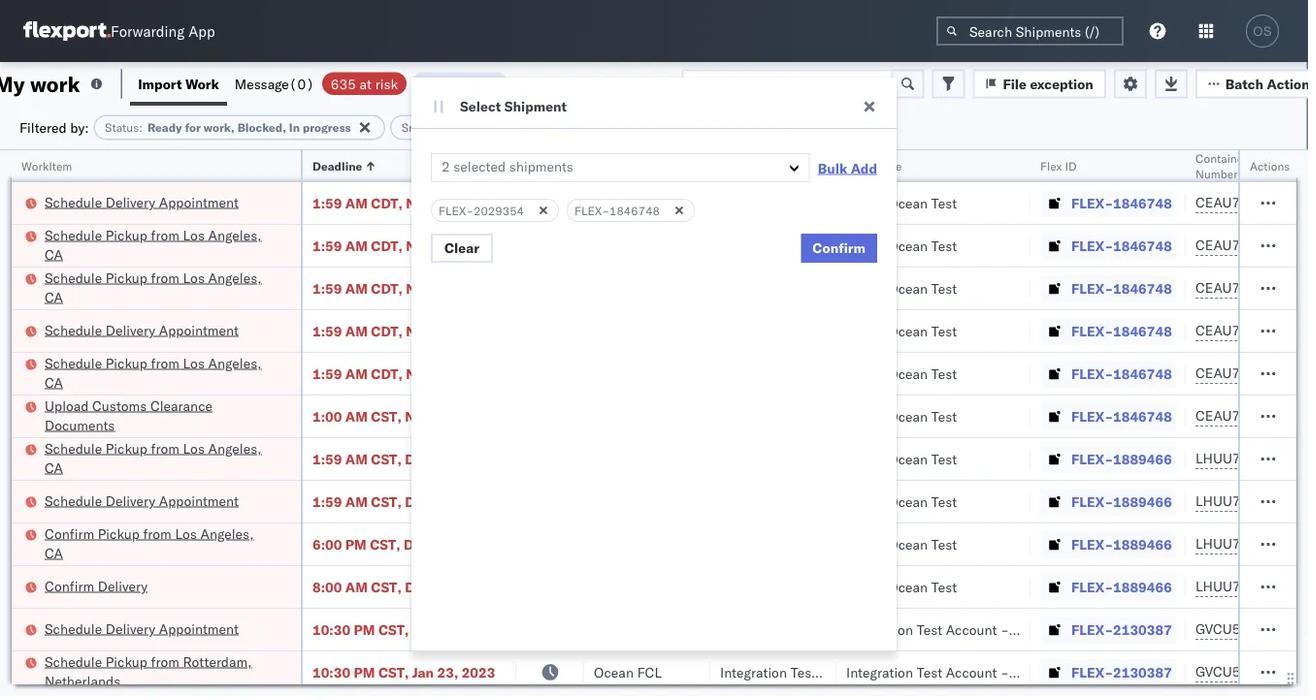Task type: locate. For each thing, give the bounding box(es) containing it.
1 vertical spatial gvcu5265864
[[1196, 664, 1291, 681]]

am
[[345, 195, 368, 212], [345, 237, 368, 254], [345, 280, 368, 297], [345, 323, 368, 340], [345, 365, 368, 382], [345, 408, 368, 425], [345, 451, 368, 468], [345, 493, 368, 510], [345, 579, 368, 596]]

1 vertical spatial 10:30
[[312, 664, 350, 681]]

0 vertical spatial confirm
[[813, 240, 866, 257]]

delivery down confirm pickup from los angeles, ca
[[98, 578, 148, 595]]

work for import
[[185, 75, 219, 92]]

schedule delivery appointment for third 'schedule delivery appointment' button
[[45, 493, 239, 509]]

bosch ocean test
[[846, 195, 957, 212], [720, 237, 831, 254], [846, 237, 957, 254], [846, 280, 957, 297], [846, 323, 957, 340], [846, 365, 957, 382], [846, 408, 957, 425], [846, 451, 957, 468], [846, 493, 957, 510], [846, 536, 957, 553], [846, 579, 957, 596]]

ready
[[147, 120, 182, 135]]

1:59 for fourth schedule pickup from los angeles, ca button from the bottom
[[312, 237, 342, 254]]

1:00
[[312, 408, 342, 425]]

1 schedule from the top
[[45, 194, 102, 211]]

appointment for second 'schedule delivery appointment' button from the top of the page
[[159, 322, 239, 339]]

delivery up schedule pickup from rotterdam, netherlands
[[106, 621, 155, 638]]

10:30
[[312, 622, 350, 639], [312, 664, 350, 681]]

0 vertical spatial pm
[[345, 536, 367, 553]]

schedule delivery appointment button down workitem button
[[45, 193, 239, 214]]

2 5, from the top
[[435, 237, 447, 254]]

my work
[[0, 70, 80, 97]]

0 vertical spatial integration test account - karl lagerfeld
[[846, 622, 1099, 639]]

2 ocean fcl from the top
[[594, 664, 662, 681]]

2 cdt, from the top
[[371, 237, 403, 254]]

14, up 6:00 pm cst, dec 23, 2022
[[434, 493, 455, 510]]

los for 2nd schedule pickup from los angeles, ca button from the bottom of the page
[[183, 355, 205, 372]]

schedule delivery appointment up schedule pickup from rotterdam, netherlands
[[45, 621, 239, 638]]

635 at risk
[[331, 75, 398, 92]]

0 horizontal spatial work
[[185, 75, 219, 92]]

1846748
[[1113, 195, 1172, 212], [609, 203, 660, 218], [1113, 237, 1172, 254], [1113, 280, 1172, 297], [1113, 323, 1172, 340], [1113, 365, 1172, 382], [1113, 408, 1172, 425]]

23, for schedule pickup from rotterdam, netherlands
[[437, 664, 458, 681]]

1 2130387 from the top
[[1113, 622, 1172, 639]]

1 vertical spatial integration test account - karl lagerfeld
[[846, 664, 1099, 681]]

1 vertical spatial 2130387
[[1113, 664, 1172, 681]]

batch action
[[1226, 75, 1308, 92]]

0 vertical spatial ocean fcl
[[594, 195, 662, 212]]

dec up 8:00 am cst, dec 24, 2022
[[404, 536, 429, 553]]

2 lhuu7894563, from the top
[[1196, 493, 1296, 510]]

4 schedule delivery appointment button from the top
[[45, 620, 239, 641]]

1 vertical spatial 23,
[[437, 622, 458, 639]]

1 ocean fcl from the top
[[594, 195, 662, 212]]

4 schedule pickup from los angeles, ca button from the top
[[45, 439, 276, 480]]

flex-2130387 button
[[1040, 617, 1176, 644], [1040, 617, 1176, 644], [1040, 659, 1176, 687], [1040, 659, 1176, 687]]

delivery down workitem button
[[106, 194, 155, 211]]

2 schedule pickup from los angeles, ca link from the top
[[45, 268, 276, 307]]

bosch for upload customs clearance documents button
[[846, 408, 885, 425]]

confirm down the "bulk"
[[813, 240, 866, 257]]

8 schedule from the top
[[45, 621, 102, 638]]

schedule pickup from rotterdam, netherlands
[[45, 654, 252, 690]]

bosch ocean test for 2nd schedule pickup from los angeles, ca button from the bottom of the page
[[846, 365, 957, 382]]

confirm
[[813, 240, 866, 257], [45, 526, 94, 542], [45, 578, 94, 595]]

1:59 am cst, dec 14, 2022 up 6:00 pm cst, dec 23, 2022
[[312, 493, 492, 510]]

schedule delivery appointment link up schedule pickup from rotterdam, netherlands
[[45, 620, 239, 639]]

file
[[1003, 75, 1027, 92]]

4 ca from the top
[[45, 460, 63, 477]]

resize handle column header
[[278, 150, 301, 697], [493, 150, 516, 697], [561, 150, 584, 697], [687, 150, 710, 697], [813, 150, 837, 697], [1007, 150, 1031, 697], [1163, 150, 1186, 697], [1273, 150, 1297, 697], [1289, 150, 1308, 697]]

3 h from the top
[[1299, 279, 1308, 296]]

exception
[[1030, 75, 1094, 92]]

2 flex-1846748 from the top
[[1071, 237, 1172, 254]]

schedule inside schedule pickup from rotterdam, netherlands
[[45, 654, 102, 671]]

from for schedule pickup from rotterdam, netherlands link
[[151, 654, 179, 671]]

bosch for 2nd schedule pickup from los angeles, ca button from the bottom of the page
[[846, 365, 885, 382]]

14, down '9,'
[[434, 451, 455, 468]]

confirm up confirm delivery
[[45, 526, 94, 542]]

9,
[[433, 408, 446, 425]]

bosch for 3rd schedule pickup from los angeles, ca button from the bottom
[[846, 280, 885, 297]]

14, for schedule pickup from los angeles, ca
[[434, 451, 455, 468]]

9 resize handle column header from the left
[[1289, 150, 1308, 697]]

1 resize handle column header from the left
[[278, 150, 301, 697]]

2 14, from the top
[[434, 493, 455, 510]]

0 vertical spatial gvcu5265864
[[1196, 621, 1291, 638]]

dec for schedule pickup from los angeles, ca
[[405, 451, 430, 468]]

1 account from the top
[[946, 622, 997, 639]]

5,
[[435, 195, 447, 212], [435, 237, 447, 254], [435, 280, 447, 297], [435, 323, 447, 340], [435, 365, 447, 382]]

schedule delivery appointment button up customs
[[45, 321, 239, 342]]

ceau7522281, h
[[1196, 194, 1308, 211], [1196, 237, 1308, 254], [1196, 279, 1308, 296], [1196, 322, 1308, 339], [1196, 365, 1308, 382], [1196, 408, 1308, 425]]

cdt,
[[371, 195, 403, 212], [371, 237, 403, 254], [371, 280, 403, 297], [371, 323, 403, 340], [371, 365, 403, 382]]

1 vertical spatial flex-2130387
[[1071, 664, 1172, 681]]

1 fcl from the top
[[637, 195, 662, 212]]

4 5, from the top
[[435, 323, 447, 340]]

schedule delivery appointment link for third 'schedule delivery appointment' button
[[45, 492, 239, 511]]

appointment for 1st 'schedule delivery appointment' button from the top of the page
[[159, 194, 239, 211]]

0 vertical spatial -
[[1001, 622, 1009, 639]]

2 ceau7522281, h from the top
[[1196, 237, 1308, 254]]

confirm delivery
[[45, 578, 148, 595]]

: down reset to default filters button
[[588, 120, 592, 135]]

1 : from the left
[[139, 120, 143, 135]]

import work
[[138, 75, 219, 92]]

1:59 am cst, dec 14, 2022 down 1:00 am cst, nov 9, 2022 on the bottom left
[[312, 451, 492, 468]]

h for second 'schedule delivery appointment' button from the top of the page
[[1299, 322, 1308, 339]]

appointment up confirm pickup from los angeles, ca link
[[159, 493, 239, 509]]

2 integration from the top
[[846, 664, 913, 681]]

snooze
[[526, 159, 564, 173]]

24,
[[434, 579, 455, 596]]

2 vertical spatial confirm
[[45, 578, 94, 595]]

angeles,
[[208, 227, 262, 244], [208, 269, 262, 286], [208, 355, 262, 372], [208, 440, 262, 457], [200, 526, 254, 542]]

4 lhuu7894563, from the top
[[1196, 578, 1296, 595]]

1 schedule pickup from los angeles, ca link from the top
[[45, 226, 276, 264]]

lhuu7894563, for schedule pickup from los angeles, ca
[[1196, 450, 1296, 467]]

delivery inside the confirm delivery link
[[98, 578, 148, 595]]

from inside schedule pickup from rotterdam, netherlands
[[151, 654, 179, 671]]

lhuu7894563, u for schedule pickup from los angeles, ca
[[1196, 450, 1308, 467]]

confirm delivery link
[[45, 577, 148, 596]]

dec down 1:00 am cst, nov 9, 2022 on the bottom left
[[405, 451, 430, 468]]

h for upload customs clearance documents button
[[1299, 408, 1308, 425]]

snoozed : no
[[401, 120, 471, 135]]

message
[[235, 75, 289, 92]]

1 flex-1889466 from the top
[[1071, 451, 1172, 468]]

(0)
[[289, 75, 314, 92]]

upload customs clearance documents button
[[45, 396, 276, 437]]

1 vertical spatial account
[[946, 664, 997, 681]]

0 vertical spatial work
[[185, 75, 219, 92]]

los
[[183, 227, 205, 244], [183, 269, 205, 286], [183, 355, 205, 372], [183, 440, 205, 457], [175, 526, 197, 542]]

gvcu5265864
[[1196, 621, 1291, 638], [1196, 664, 1291, 681]]

2029354
[[474, 203, 524, 218]]

jan
[[412, 622, 434, 639], [412, 664, 434, 681]]

2022 for confirm pickup from los angeles, ca button
[[457, 536, 491, 553]]

from for 4th schedule pickup from los angeles, ca link
[[151, 440, 179, 457]]

ceau7522281,
[[1196, 194, 1295, 211], [1196, 237, 1295, 254], [1196, 279, 1295, 296], [1196, 322, 1295, 339], [1196, 365, 1295, 382], [1196, 408, 1295, 425]]

los for confirm pickup from los angeles, ca button
[[175, 526, 197, 542]]

appointment for third 'schedule delivery appointment' button
[[159, 493, 239, 509]]

: left ready
[[139, 120, 143, 135]]

work right import
[[185, 75, 219, 92]]

0 vertical spatial integration
[[846, 622, 913, 639]]

dec
[[405, 451, 430, 468], [405, 493, 430, 510], [404, 536, 429, 553], [405, 579, 430, 596]]

forwarding app
[[111, 22, 215, 40]]

5 ca from the top
[[45, 545, 63, 562]]

0 vertical spatial 2130387
[[1113, 622, 1172, 639]]

2 h from the top
[[1299, 237, 1308, 254]]

2 1889466 from the top
[[1113, 493, 1172, 510]]

los inside confirm pickup from los angeles, ca
[[175, 526, 197, 542]]

cst, for confirm pickup from los angeles, ca
[[370, 536, 400, 553]]

work for search
[[561, 120, 588, 135]]

2130387
[[1113, 622, 1172, 639], [1113, 664, 1172, 681]]

3 flex-1846748 from the top
[[1071, 280, 1172, 297]]

confirm inside 'button'
[[45, 578, 94, 595]]

3 am from the top
[[345, 280, 368, 297]]

fcl for 1:59 am cdt, nov 5, 2022
[[637, 195, 662, 212]]

h for fourth schedule pickup from los angeles, ca button from the bottom
[[1299, 237, 1308, 254]]

at
[[360, 75, 372, 92]]

flex-1889466 for schedule pickup from los angeles, ca
[[1071, 451, 1172, 468]]

0 vertical spatial 23,
[[433, 536, 454, 553]]

4 schedule delivery appointment link from the top
[[45, 620, 239, 639]]

ocean fcl
[[594, 195, 662, 212], [594, 664, 662, 681]]

cst,
[[371, 408, 402, 425], [371, 451, 402, 468], [371, 493, 402, 510], [370, 536, 400, 553], [371, 579, 402, 596], [378, 622, 409, 639], [378, 664, 409, 681]]

1 am from the top
[[345, 195, 368, 212]]

os button
[[1240, 9, 1285, 53]]

3 schedule delivery appointment from the top
[[45, 493, 239, 509]]

work
[[185, 75, 219, 92], [561, 120, 588, 135]]

schedule delivery appointment down workitem button
[[45, 194, 239, 211]]

1 vertical spatial jan
[[412, 664, 434, 681]]

1:59 for second 'schedule delivery appointment' button from the top of the page
[[312, 323, 342, 340]]

14, for schedule delivery appointment
[[434, 493, 455, 510]]

lhuu7894563, u for confirm pickup from los angeles, ca
[[1196, 536, 1308, 553]]

pm for schedule pickup from rotterdam, netherlands
[[354, 664, 375, 681]]

1889466 for confirm pickup from los angeles, ca
[[1113, 536, 1172, 553]]

1 vertical spatial 10:30 pm cst, jan 23, 2023
[[312, 664, 495, 681]]

1 vertical spatial 1:59 am cst, dec 14, 2022
[[312, 493, 492, 510]]

delivery for 1:59 am cdt, nov 5, 2022
[[106, 194, 155, 211]]

2022
[[451, 195, 484, 212], [451, 237, 484, 254], [451, 280, 484, 297], [451, 323, 484, 340], [451, 365, 484, 382], [449, 408, 483, 425], [458, 451, 492, 468], [458, 493, 492, 510], [457, 536, 491, 553], [458, 579, 492, 596]]

bosch ocean test for fourth schedule pickup from los angeles, ca button from the bottom
[[846, 237, 957, 254]]

bosch
[[846, 195, 885, 212], [720, 237, 758, 254], [846, 237, 885, 254], [846, 280, 885, 297], [846, 323, 885, 340], [846, 365, 885, 382], [846, 408, 885, 425], [846, 451, 885, 468], [846, 493, 885, 510], [846, 536, 885, 553], [846, 579, 885, 596]]

schedule delivery appointment link down workitem button
[[45, 193, 239, 212]]

workitem
[[21, 159, 72, 173]]

1 1889466 from the top
[[1113, 451, 1172, 468]]

los for fourth schedule pickup from los angeles, ca button from the bottom
[[183, 227, 205, 244]]

0 vertical spatial lagerfeld
[[1041, 622, 1099, 639]]

shipment
[[504, 98, 567, 115]]

1 vertical spatial fcl
[[637, 664, 662, 681]]

h for 3rd schedule pickup from los angeles, ca button from the bottom
[[1299, 279, 1308, 296]]

workitem button
[[12, 154, 281, 174]]

1 ceau7522281, h from the top
[[1196, 194, 1308, 211]]

schedule pickup from los angeles, ca for first schedule pickup from los angeles, ca link
[[45, 227, 262, 263]]

4 schedule pickup from los angeles, ca from the top
[[45, 440, 262, 477]]

0 horizontal spatial :
[[139, 120, 143, 135]]

1 gvcu5265864 from the top
[[1196, 621, 1291, 638]]

2 vertical spatial pm
[[354, 664, 375, 681]]

1 vertical spatial -
[[1001, 664, 1009, 681]]

2 vertical spatial 23,
[[437, 664, 458, 681]]

1 1:59 am cst, dec 14, 2022 from the top
[[312, 451, 492, 468]]

schedule delivery appointment link for 4th 'schedule delivery appointment' button from the top of the page
[[45, 620, 239, 639]]

1 horizontal spatial :
[[446, 120, 450, 135]]

2 : from the left
[[446, 120, 450, 135]]

1 vertical spatial pm
[[354, 622, 375, 639]]

schedule pickup from los angeles, ca link
[[45, 226, 276, 264], [45, 268, 276, 307], [45, 354, 276, 393], [45, 439, 276, 478]]

work
[[30, 70, 80, 97]]

:
[[139, 120, 143, 135], [446, 120, 450, 135], [588, 120, 592, 135]]

cst, for schedule pickup from los angeles, ca
[[371, 451, 402, 468]]

bosch for third 'schedule delivery appointment' button
[[846, 493, 885, 510]]

0 vertical spatial fcl
[[637, 195, 662, 212]]

pm
[[345, 536, 367, 553], [354, 622, 375, 639], [354, 664, 375, 681]]

1 vertical spatial 14,
[[434, 493, 455, 510]]

23, for confirm pickup from los angeles, ca
[[433, 536, 454, 553]]

ocean
[[594, 195, 634, 212], [888, 195, 928, 212], [762, 237, 802, 254], [888, 237, 928, 254], [888, 280, 928, 297], [888, 323, 928, 340], [888, 365, 928, 382], [888, 408, 928, 425], [888, 451, 928, 468], [888, 493, 928, 510], [888, 536, 928, 553], [888, 579, 928, 596], [594, 664, 634, 681]]

2 schedule pickup from los angeles, ca from the top
[[45, 269, 262, 306]]

2 lhuu7894563, u from the top
[[1196, 493, 1308, 510]]

1:00 am cst, nov 9, 2022
[[312, 408, 483, 425]]

3 lhuu7894563, from the top
[[1196, 536, 1296, 553]]

1 appointment from the top
[[159, 194, 239, 211]]

: left no
[[446, 120, 450, 135]]

5 h from the top
[[1299, 365, 1308, 382]]

6 h from the top
[[1299, 408, 1308, 425]]

work right search
[[561, 120, 588, 135]]

1 schedule delivery appointment link from the top
[[45, 193, 239, 212]]

1 karl from the top
[[1013, 622, 1038, 639]]

schedule delivery appointment up confirm pickup from los angeles, ca
[[45, 493, 239, 509]]

2 1:59 am cst, dec 14, 2022 from the top
[[312, 493, 492, 510]]

1 schedule delivery appointment from the top
[[45, 194, 239, 211]]

confirm pickup from los angeles, ca button
[[45, 525, 276, 565]]

1 10:30 pm cst, jan 23, 2023 from the top
[[312, 622, 495, 639]]

2 karl from the top
[[1013, 664, 1038, 681]]

0 vertical spatial 14,
[[434, 451, 455, 468]]

1 integration test account - karl lagerfeld from the top
[[846, 622, 1099, 639]]

0 vertical spatial flex-2130387
[[1071, 622, 1172, 639]]

1 vertical spatial confirm
[[45, 526, 94, 542]]

dec up 6:00 pm cst, dec 23, 2022
[[405, 493, 430, 510]]

1 horizontal spatial work
[[561, 120, 588, 135]]

consignee button
[[837, 154, 1011, 174]]

flex-1889466 for confirm pickup from los angeles, ca
[[1071, 536, 1172, 553]]

1 lagerfeld from the top
[[1041, 622, 1099, 639]]

customs
[[92, 397, 147, 414]]

4 h from the top
[[1299, 322, 1308, 339]]

ca inside confirm pickup from los angeles, ca
[[45, 545, 63, 562]]

dec left 24,
[[405, 579, 430, 596]]

1 schedule pickup from los angeles, ca from the top
[[45, 227, 262, 263]]

0 vertical spatial karl
[[1013, 622, 1038, 639]]

schedule delivery appointment button up schedule pickup from rotterdam, netherlands
[[45, 620, 239, 641]]

2022 for third 'schedule delivery appointment' button
[[458, 493, 492, 510]]

schedule delivery appointment link up customs
[[45, 321, 239, 340]]

work inside button
[[185, 75, 219, 92]]

7 1:59 from the top
[[312, 493, 342, 510]]

appointment
[[159, 194, 239, 211], [159, 322, 239, 339], [159, 493, 239, 509], [159, 621, 239, 638]]

h for 2nd schedule pickup from los angeles, ca button from the bottom of the page
[[1299, 365, 1308, 382]]

0 vertical spatial 2023
[[462, 622, 495, 639]]

2 integration test account - karl lagerfeld from the top
[[846, 664, 1099, 681]]

flex- 1846748
[[575, 203, 660, 218]]

4 schedule pickup from los angeles, ca link from the top
[[45, 439, 276, 478]]

4 cdt, from the top
[[371, 323, 403, 340]]

1 vertical spatial integration
[[846, 664, 913, 681]]

schedule pickup from los angeles, ca button
[[45, 226, 276, 266], [45, 268, 276, 309], [45, 354, 276, 394], [45, 439, 276, 480]]

4 ceau7522281, h from the top
[[1196, 322, 1308, 339]]

from inside confirm pickup from los angeles, ca
[[143, 526, 172, 542]]

1:59 for 2nd schedule pickup from los angeles, ca button from the bottom of the page
[[312, 365, 342, 382]]

4 resize handle column header from the left
[[687, 150, 710, 697]]

2 schedule delivery appointment from the top
[[45, 322, 239, 339]]

clear
[[444, 240, 479, 257]]

track
[[468, 75, 499, 92]]

bosch ocean test for 3rd schedule pickup from los angeles, ca button from the bottom
[[846, 280, 957, 297]]

1 vertical spatial 2023
[[462, 664, 495, 681]]

test
[[597, 120, 620, 135], [931, 195, 957, 212], [805, 237, 831, 254], [931, 237, 957, 254], [931, 280, 957, 297], [931, 323, 957, 340], [931, 365, 957, 382], [931, 408, 957, 425], [931, 451, 957, 468], [931, 493, 957, 510], [931, 536, 957, 553], [931, 579, 957, 596], [917, 622, 942, 639], [917, 664, 942, 681]]

status : ready for work, blocked, in progress
[[105, 120, 351, 135]]

0 vertical spatial account
[[946, 622, 997, 639]]

2 horizontal spatial :
[[588, 120, 592, 135]]

schedule delivery appointment button up confirm pickup from los angeles, ca
[[45, 492, 239, 513]]

confirm inside confirm pickup from los angeles, ca
[[45, 526, 94, 542]]

confirm button
[[801, 234, 877, 263]]

schedule delivery appointment up customs
[[45, 322, 239, 339]]

delivery
[[106, 194, 155, 211], [106, 322, 155, 339], [106, 493, 155, 509], [98, 578, 148, 595], [106, 621, 155, 638]]

1 h from the top
[[1299, 194, 1308, 211]]

lhuu7894563, u
[[1196, 450, 1308, 467], [1196, 493, 1308, 510], [1196, 536, 1308, 553], [1196, 578, 1308, 595]]

schedule delivery appointment link up confirm pickup from los angeles, ca
[[45, 492, 239, 511]]

cst, for schedule delivery appointment
[[371, 493, 402, 510]]

schedule pickup from los angeles, ca for 3rd schedule pickup from los angeles, ca link from the top of the page
[[45, 355, 262, 391]]

3 schedule pickup from los angeles, ca from the top
[[45, 355, 262, 391]]

1 vertical spatial work
[[561, 120, 588, 135]]

consignee
[[846, 159, 902, 173]]

batch action button
[[1195, 69, 1308, 99]]

appointment down workitem button
[[159, 194, 239, 211]]

delivery for 8:00 am cst, dec 24, 2022
[[98, 578, 148, 595]]

schedule delivery appointment
[[45, 194, 239, 211], [45, 322, 239, 339], [45, 493, 239, 509], [45, 621, 239, 638]]

flex- 2029354
[[439, 203, 524, 218]]

1 flex-2130387 from the top
[[1071, 622, 1172, 639]]

3 u from the top
[[1299, 536, 1308, 553]]

1 vertical spatial lagerfeld
[[1041, 664, 1099, 681]]

schedule delivery appointment button
[[45, 193, 239, 214], [45, 321, 239, 342], [45, 492, 239, 513], [45, 620, 239, 641]]

0 vertical spatial jan
[[412, 622, 434, 639]]

0 vertical spatial 1:59 am cst, dec 14, 2022
[[312, 451, 492, 468]]

cst, for schedule pickup from rotterdam, netherlands
[[378, 664, 409, 681]]

flexport. image
[[23, 21, 111, 41]]

2 schedule delivery appointment link from the top
[[45, 321, 239, 340]]

lhuu7894563, for confirm pickup from los angeles, ca
[[1196, 536, 1296, 553]]

appointment up clearance
[[159, 322, 239, 339]]

0 vertical spatial 10:30 pm cst, jan 23, 2023
[[312, 622, 495, 639]]

import work button
[[130, 62, 227, 106]]

2 1:59 from the top
[[312, 237, 342, 254]]

1 vertical spatial ocean fcl
[[594, 664, 662, 681]]

work,
[[204, 120, 235, 135]]

confirm for confirm pickup from los angeles, ca
[[45, 526, 94, 542]]

confirm down confirm pickup from los angeles, ca
[[45, 578, 94, 595]]

flex
[[1040, 159, 1062, 173]]

4 1:59 from the top
[[312, 323, 342, 340]]

no
[[455, 120, 471, 135]]

bosch ocean test for second 'schedule delivery appointment' button from the top of the page
[[846, 323, 957, 340]]

2022 for 3rd schedule pickup from los angeles, ca button from the bottom
[[451, 280, 484, 297]]

appointment up rotterdam,
[[159, 621, 239, 638]]

rotterdam,
[[183, 654, 252, 671]]

schedule delivery appointment for second 'schedule delivery appointment' button from the top of the page
[[45, 322, 239, 339]]

lhuu7894563, for schedule delivery appointment
[[1196, 493, 1296, 510]]

search
[[521, 120, 558, 135]]

clear button
[[431, 234, 493, 263]]

pickup inside schedule pickup from rotterdam, netherlands
[[106, 654, 147, 671]]

bosch ocean test for third 'schedule delivery appointment' button
[[846, 493, 957, 510]]

flex-1889466
[[1071, 451, 1172, 468], [1071, 493, 1172, 510], [1071, 536, 1172, 553], [1071, 579, 1172, 596]]

0 vertical spatial 10:30
[[312, 622, 350, 639]]

1:59 am cst, dec 14, 2022 for schedule pickup from los angeles, ca
[[312, 451, 492, 468]]

4 appointment from the top
[[159, 621, 239, 638]]

1 vertical spatial karl
[[1013, 664, 1038, 681]]



Task type: describe. For each thing, give the bounding box(es) containing it.
3 : from the left
[[588, 120, 592, 135]]

bosch ocean test for fourth schedule pickup from los angeles, ca button
[[846, 451, 957, 468]]

cst, for upload customs clearance documents
[[371, 408, 402, 425]]

blocked,
[[237, 120, 286, 135]]

schedule delivery appointment link for second 'schedule delivery appointment' button from the top of the page
[[45, 321, 239, 340]]

snoozed
[[401, 120, 446, 135]]

2 lagerfeld from the top
[[1041, 664, 1099, 681]]

Search Shipments (/) text field
[[937, 16, 1124, 46]]

on
[[449, 75, 464, 92]]

1:59 for third 'schedule delivery appointment' button
[[312, 493, 342, 510]]

6 resize handle column header from the left
[[1007, 150, 1031, 697]]

upload customs clearance documents link
[[45, 396, 276, 435]]

6 ceau7522281, h from the top
[[1196, 408, 1308, 425]]

in
[[289, 120, 300, 135]]

confirm for confirm delivery
[[45, 578, 94, 595]]

1 1:59 from the top
[[312, 195, 342, 212]]

2 account from the top
[[946, 664, 997, 681]]

deadline
[[312, 159, 362, 173]]

shipments
[[509, 158, 573, 175]]

6:00 pm cst, dec 23, 2022
[[312, 536, 491, 553]]

delivery up customs
[[106, 322, 155, 339]]

5 1:59 am cdt, nov 5, 2022 from the top
[[312, 365, 484, 382]]

4 1889466 from the top
[[1113, 579, 1172, 596]]

4 lhuu7894563, u from the top
[[1196, 578, 1308, 595]]

bulk add button
[[818, 148, 877, 187]]

selected
[[454, 158, 506, 175]]

1 2023 from the top
[[462, 622, 495, 639]]

6 ceau7522281, from the top
[[1196, 408, 1295, 425]]

2 ceau7522281, from the top
[[1196, 237, 1295, 254]]

2 selected shipments
[[442, 158, 573, 175]]

2022 for fourth schedule pickup from los angeles, ca button
[[458, 451, 492, 468]]

upload
[[45, 397, 89, 414]]

6 schedule from the top
[[45, 440, 102, 457]]

risk
[[375, 75, 398, 92]]

ocean fcl for 1:59 am cdt, nov 5, 2022
[[594, 195, 662, 212]]

schedule pickup from rotterdam, netherlands button
[[45, 653, 276, 693]]

flex-1889466 for schedule delivery appointment
[[1071, 493, 1172, 510]]

1 1:59 am cdt, nov 5, 2022 from the top
[[312, 195, 484, 212]]

confirm pickup from los angeles, ca link
[[45, 525, 276, 563]]

2 1:59 am cdt, nov 5, 2022 from the top
[[312, 237, 484, 254]]

search work : test
[[521, 120, 620, 135]]

2 am from the top
[[345, 237, 368, 254]]

1 ca from the top
[[45, 246, 63, 263]]

os
[[1253, 24, 1272, 38]]

filtered by:
[[19, 119, 89, 136]]

app
[[188, 22, 215, 40]]

8 am from the top
[[345, 493, 368, 510]]

6 flex-1846748 from the top
[[1071, 408, 1172, 425]]

batch
[[1226, 75, 1264, 92]]

106 on track
[[420, 75, 499, 92]]

4 ceau7522281, from the top
[[1196, 322, 1295, 339]]

from for 3rd schedule pickup from los angeles, ca link from the top of the page
[[151, 355, 179, 372]]

clearance
[[150, 397, 213, 414]]

2 - from the top
[[1001, 664, 1009, 681]]

1:59 for fourth schedule pickup from los angeles, ca button
[[312, 451, 342, 468]]

2022 for 2nd schedule pickup from los angeles, ca button from the bottom of the page
[[451, 365, 484, 382]]

Search Work text field
[[682, 69, 893, 99]]

bosch ocean test for upload customs clearance documents button
[[846, 408, 957, 425]]

2 jan from the top
[[412, 664, 434, 681]]

2 10:30 pm cst, jan 23, 2023 from the top
[[312, 664, 495, 681]]

ocean fcl for 10:30 pm cst, jan 23, 2023
[[594, 664, 662, 681]]

lhuu7894563, u for schedule delivery appointment
[[1196, 493, 1308, 510]]

action
[[1267, 75, 1308, 92]]

106
[[420, 75, 446, 92]]

flex id button
[[1031, 154, 1167, 174]]

from for confirm pickup from los angeles, ca link
[[143, 526, 172, 542]]

schedule delivery appointment link for 1st 'schedule delivery appointment' button from the top of the page
[[45, 193, 239, 212]]

bosch for confirm pickup from los angeles, ca button
[[846, 536, 885, 553]]

deadline button
[[303, 154, 497, 174]]

1:59 am cst, dec 14, 2022 for schedule delivery appointment
[[312, 493, 492, 510]]

4 flex-1889466 from the top
[[1071, 579, 1172, 596]]

select
[[460, 98, 501, 115]]

from for 2nd schedule pickup from los angeles, ca link from the top
[[151, 269, 179, 286]]

4 schedule from the top
[[45, 322, 102, 339]]

5 schedule from the top
[[45, 355, 102, 372]]

reset
[[525, 75, 561, 92]]

id
[[1065, 159, 1077, 173]]

schedule delivery appointment for 1st 'schedule delivery appointment' button from the top of the page
[[45, 194, 239, 211]]

delivery up confirm pickup from los angeles, ca
[[106, 493, 155, 509]]

5 ceau7522281, h from the top
[[1196, 365, 1308, 382]]

635
[[331, 75, 356, 92]]

progress
[[303, 120, 351, 135]]

import
[[138, 75, 182, 92]]

numbers
[[1196, 166, 1244, 181]]

7 am from the top
[[345, 451, 368, 468]]

2 flex-2130387 from the top
[[1071, 664, 1172, 681]]

3 cdt, from the top
[[371, 280, 403, 297]]

schedule pickup from rotterdam, netherlands link
[[45, 653, 276, 691]]

schedule pickup from los angeles, ca for 2nd schedule pickup from los angeles, ca link from the top
[[45, 269, 262, 306]]

4 1:59 am cdt, nov 5, 2022 from the top
[[312, 323, 484, 340]]

2 2023 from the top
[[462, 664, 495, 681]]

los for 3rd schedule pickup from los angeles, ca button from the bottom
[[183, 269, 205, 286]]

u for confirm pickup from los angeles, ca
[[1299, 536, 1308, 553]]

2 gvcu5265864 from the top
[[1196, 664, 1291, 681]]

status
[[105, 120, 139, 135]]

5 cdt, from the top
[[371, 365, 403, 382]]

6:00
[[312, 536, 342, 553]]

select shipment
[[460, 98, 567, 115]]

5 5, from the top
[[435, 365, 447, 382]]

3 schedule pickup from los angeles, ca link from the top
[[45, 354, 276, 393]]

bosch for fourth schedule pickup from los angeles, ca button
[[846, 451, 885, 468]]

reset to default filters button
[[513, 69, 682, 99]]

confirm pickup from los angeles, ca
[[45, 526, 254, 562]]

filters
[[631, 75, 670, 92]]

confirm delivery button
[[45, 577, 148, 598]]

2
[[442, 158, 450, 175]]

container numbers
[[1196, 151, 1248, 181]]

los for fourth schedule pickup from los angeles, ca button
[[183, 440, 205, 457]]

upload customs clearance documents
[[45, 397, 213, 434]]

2 schedule pickup from los angeles, ca button from the top
[[45, 268, 276, 309]]

3 5, from the top
[[435, 280, 447, 297]]

add
[[851, 159, 877, 176]]

: for snoozed
[[446, 120, 450, 135]]

1 ceau7522281, from the top
[[1196, 194, 1295, 211]]

netherlands
[[45, 673, 121, 690]]

4 am from the top
[[345, 323, 368, 340]]

6 am from the top
[[345, 408, 368, 425]]

8:00
[[312, 579, 342, 596]]

5 ceau7522281, from the top
[[1196, 365, 1295, 382]]

1:59 for 3rd schedule pickup from los angeles, ca button from the bottom
[[312, 280, 342, 297]]

bosch ocean test for confirm pickup from los angeles, ca button
[[846, 536, 957, 553]]

schedule delivery appointment for 4th 'schedule delivery appointment' button from the top of the page
[[45, 621, 239, 638]]

file exception
[[1003, 75, 1094, 92]]

5 am from the top
[[345, 365, 368, 382]]

flex id
[[1040, 159, 1077, 173]]

dec for confirm pickup from los angeles, ca
[[404, 536, 429, 553]]

appointment for 4th 'schedule delivery appointment' button from the top of the page
[[159, 621, 239, 638]]

3 ca from the top
[[45, 374, 63, 391]]

delivery for 10:30 pm cst, jan 23, 2023
[[106, 621, 155, 638]]

confirm for confirm
[[813, 240, 866, 257]]

1 flex-1846748 from the top
[[1071, 195, 1172, 212]]

pickup inside confirm pickup from los angeles, ca
[[98, 526, 140, 542]]

1889466 for schedule pickup from los angeles, ca
[[1113, 451, 1172, 468]]

bosch for second 'schedule delivery appointment' button from the top of the page
[[846, 323, 885, 340]]

2 2130387 from the top
[[1113, 664, 1172, 681]]

1 schedule pickup from los angeles, ca button from the top
[[45, 226, 276, 266]]

9 am from the top
[[345, 579, 368, 596]]

4 u from the top
[[1299, 578, 1308, 595]]

3 1:59 am cdt, nov 5, 2022 from the top
[[312, 280, 484, 297]]

container
[[1196, 151, 1248, 165]]

to
[[565, 75, 578, 92]]

8:00 am cst, dec 24, 2022
[[312, 579, 492, 596]]

pm for confirm pickup from los angeles, ca
[[345, 536, 367, 553]]

3 schedule delivery appointment button from the top
[[45, 492, 239, 513]]

7 resize handle column header from the left
[[1163, 150, 1186, 697]]

forwarding app link
[[23, 21, 215, 41]]

default
[[581, 75, 628, 92]]

by:
[[70, 119, 89, 136]]

5 resize handle column header from the left
[[813, 150, 837, 697]]

for
[[185, 120, 201, 135]]

1 - from the top
[[1001, 622, 1009, 639]]

2 ca from the top
[[45, 289, 63, 306]]

3 ceau7522281, h from the top
[[1196, 279, 1308, 296]]

1 10:30 from the top
[[312, 622, 350, 639]]

2022 for fourth schedule pickup from los angeles, ca button from the bottom
[[451, 237, 484, 254]]

2 10:30 from the top
[[312, 664, 350, 681]]

1889466 for schedule delivery appointment
[[1113, 493, 1172, 510]]

1 integration from the top
[[846, 622, 913, 639]]

documents
[[45, 417, 115, 434]]

dec for schedule delivery appointment
[[405, 493, 430, 510]]

7 schedule from the top
[[45, 493, 102, 509]]

3 schedule pickup from los angeles, ca button from the top
[[45, 354, 276, 394]]

2 schedule delivery appointment button from the top
[[45, 321, 239, 342]]

: for status
[[139, 120, 143, 135]]

2022 for upload customs clearance documents button
[[449, 408, 483, 425]]

message (0)
[[235, 75, 314, 92]]

4 flex-1846748 from the top
[[1071, 323, 1172, 340]]

3 ceau7522281, from the top
[[1196, 279, 1295, 296]]

from for first schedule pickup from los angeles, ca link
[[151, 227, 179, 244]]

bosch for fourth schedule pickup from los angeles, ca button from the bottom
[[846, 237, 885, 254]]

2022 for second 'schedule delivery appointment' button from the top of the page
[[451, 323, 484, 340]]

3 resize handle column header from the left
[[561, 150, 584, 697]]

container numbers button
[[1186, 147, 1293, 181]]

1 schedule delivery appointment button from the top
[[45, 193, 239, 214]]

schedule pickup from los angeles, ca for 4th schedule pickup from los angeles, ca link
[[45, 440, 262, 477]]

5 flex-1846748 from the top
[[1071, 365, 1172, 382]]

u for schedule pickup from los angeles, ca
[[1299, 450, 1308, 467]]

my
[[0, 70, 25, 97]]

angeles, inside confirm pickup from los angeles, ca
[[200, 526, 254, 542]]

u for schedule delivery appointment
[[1299, 493, 1308, 510]]

3 schedule from the top
[[45, 269, 102, 286]]

1 cdt, from the top
[[371, 195, 403, 212]]

fcl for 10:30 pm cst, jan 23, 2023
[[637, 664, 662, 681]]

1 jan from the top
[[412, 622, 434, 639]]

forwarding
[[111, 22, 185, 40]]

reset to default filters
[[525, 75, 670, 92]]



Task type: vqa. For each thing, say whether or not it's contained in the screenshot.
MBL/MAWB N button
no



